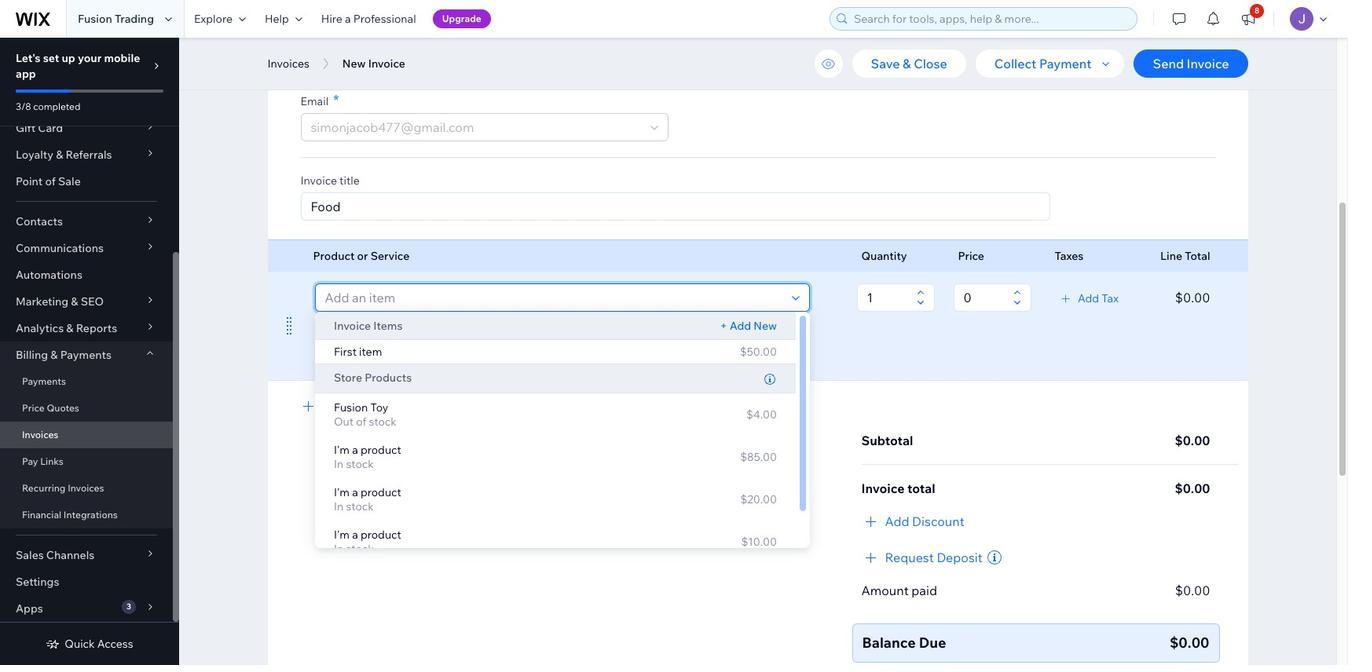 Task type: describe. For each thing, give the bounding box(es) containing it.
sale
[[58, 174, 81, 189]]

balance due
[[862, 634, 947, 652]]

sales
[[16, 549, 44, 563]]

gift
[[16, 121, 35, 135]]

fusion for fusion toy out of stock
[[334, 400, 368, 415]]

card
[[38, 121, 63, 135]]

invoice for invoice items
[[334, 319, 371, 333]]

contacts
[[16, 215, 63, 229]]

completed
[[33, 101, 81, 112]]

$50.00
[[740, 345, 777, 359]]

Add an item field
[[320, 284, 787, 311]]

let's set up your mobile app
[[16, 51, 140, 81]]

channels
[[46, 549, 95, 563]]

store
[[334, 371, 362, 385]]

$0.00 for due
[[1170, 634, 1210, 652]]

automations
[[16, 268, 82, 282]]

pay links
[[22, 456, 64, 468]]

Invoice title field
[[306, 193, 1045, 220]]

$4.00
[[746, 408, 777, 422]]

first
[[334, 345, 356, 359]]

financial
[[22, 509, 61, 521]]

out
[[334, 415, 353, 429]]

invoice for invoice total
[[862, 481, 905, 497]]

billing & payments
[[16, 348, 112, 362]]

product for $20.00
[[360, 485, 401, 499]]

hire a professional link
[[312, 0, 426, 38]]

access
[[97, 637, 133, 651]]

add tax
[[1078, 292, 1119, 306]]

help button
[[255, 0, 312, 38]]

price for price quotes
[[22, 402, 45, 414]]

product
[[313, 249, 355, 263]]

add discount button
[[862, 512, 974, 531]]

send invoice button
[[1134, 50, 1248, 78]]

sidebar element
[[0, 0, 179, 666]]

customer inside customer *
[[301, 33, 351, 47]]

total
[[1185, 249, 1211, 263]]

invoices for "invoices" button
[[268, 57, 310, 71]]

settings
[[16, 575, 59, 589]]

fusion trading
[[78, 12, 154, 26]]

line inside button
[[350, 398, 375, 414]]

save & close button
[[852, 50, 966, 78]]

loyalty & referrals
[[16, 148, 112, 162]]

gift card
[[16, 121, 63, 135]]

items
[[373, 319, 402, 333]]

point of sale
[[16, 174, 81, 189]]

stock for $4.00
[[369, 415, 396, 429]]

invoices link
[[0, 422, 173, 449]]

upgrade button
[[433, 9, 491, 28]]

billing
[[16, 348, 48, 362]]

in for $85.00
[[334, 457, 343, 471]]

marketing & seo button
[[0, 288, 173, 315]]

hire a professional
[[321, 12, 416, 26]]

communications
[[16, 241, 104, 255]]

professional
[[353, 12, 416, 26]]

add for add discount
[[885, 514, 910, 530]]

new invoice button
[[335, 52, 413, 75]]

item
[[378, 398, 404, 414]]

recurring
[[22, 483, 66, 494]]

seo
[[81, 295, 104, 309]]

total
[[908, 481, 936, 497]]

send
[[1153, 56, 1184, 72]]

send invoice
[[1153, 56, 1229, 72]]

$0.00 for total
[[1175, 481, 1211, 497]]

& for loyalty
[[56, 148, 63, 162]]

$0.00 for paid
[[1175, 583, 1211, 599]]

analytics & reports button
[[0, 315, 173, 342]]

gift card button
[[0, 115, 173, 141]]

tax
[[1102, 292, 1119, 306]]

new inside option
[[753, 319, 777, 333]]

products
[[364, 371, 412, 385]]

save & close
[[871, 56, 948, 72]]

integrations
[[64, 509, 118, 521]]

product for $85.00
[[360, 443, 401, 457]]

marketing & seo
[[16, 295, 104, 309]]

item
[[359, 345, 382, 359]]

store products option
[[315, 364, 796, 393]]

reports
[[76, 321, 117, 336]]

recurring invoices link
[[0, 475, 173, 502]]

discount
[[912, 514, 965, 530]]

of inside fusion toy out of stock
[[356, 415, 366, 429]]

sales channels button
[[0, 542, 173, 569]]

paid
[[912, 583, 938, 599]]

save
[[871, 56, 900, 72]]

& for analytics
[[66, 321, 74, 336]]

upgrade
[[442, 13, 482, 24]]

3/8
[[16, 101, 31, 112]]

payments link
[[0, 369, 173, 395]]

option containing invoice items
[[315, 312, 796, 340]]

financial integrations link
[[0, 502, 173, 529]]

a for $10.00
[[352, 528, 358, 542]]

amount
[[862, 583, 909, 599]]

toy
[[370, 400, 388, 415]]

title
[[340, 174, 360, 188]]

request deposit
[[885, 550, 983, 566]]

3/8 completed
[[16, 101, 81, 112]]

customer *
[[301, 30, 362, 48]]

subtotal
[[862, 433, 913, 449]]

invoice inside button
[[368, 57, 405, 71]]

Email field
[[306, 114, 646, 141]]

Write a description text field
[[316, 322, 809, 368]]

request deposit button
[[862, 549, 985, 567]]

product for $10.00
[[360, 528, 401, 542]]



Task type: locate. For each thing, give the bounding box(es) containing it.
0 horizontal spatial customer
[[301, 33, 351, 47]]

1 vertical spatial i'm a product in stock
[[334, 485, 401, 514]]

invoice down info
[[1187, 56, 1229, 72]]

0 horizontal spatial line
[[350, 398, 375, 414]]

add for add tax
[[1078, 292, 1100, 306]]

edit customer info
[[1106, 35, 1215, 50]]

* for customer *
[[356, 30, 362, 48]]

explore
[[194, 12, 233, 26]]

1 horizontal spatial *
[[356, 30, 362, 48]]

& inside billing & payments popup button
[[51, 348, 58, 362]]

0 vertical spatial product
[[360, 443, 401, 457]]

fusion left trading
[[78, 12, 112, 26]]

add for add line item
[[323, 398, 347, 414]]

1 horizontal spatial invoices
[[68, 483, 104, 494]]

2 i'm from the top
[[334, 485, 349, 499]]

2 vertical spatial i'm a product in stock
[[334, 528, 401, 556]]

fusion inside fusion toy out of stock
[[334, 400, 368, 415]]

referrals
[[66, 148, 112, 162]]

8 button
[[1231, 0, 1266, 38]]

a
[[345, 12, 351, 26], [352, 443, 358, 457], [352, 485, 358, 499], [352, 528, 358, 542]]

* down the 'hire a professional'
[[356, 30, 362, 48]]

amount paid
[[862, 583, 938, 599]]

+ add new
[[720, 319, 777, 333]]

payment
[[1040, 56, 1092, 72]]

*
[[356, 30, 362, 48], [333, 91, 339, 109]]

new up $50.00
[[753, 319, 777, 333]]

payments up payments link
[[60, 348, 112, 362]]

0 vertical spatial line
[[1161, 249, 1183, 263]]

email *
[[301, 91, 339, 109]]

price inside sidebar element
[[22, 402, 45, 414]]

add down invoice total
[[885, 514, 910, 530]]

& inside marketing & seo popup button
[[71, 295, 78, 309]]

2 horizontal spatial invoices
[[268, 57, 310, 71]]

1 horizontal spatial of
[[356, 415, 366, 429]]

apps
[[16, 602, 43, 616]]

invoices inside button
[[268, 57, 310, 71]]

add discount
[[885, 514, 965, 530]]

& for save
[[903, 56, 911, 72]]

1 horizontal spatial new
[[753, 319, 777, 333]]

invoice inside option
[[334, 319, 371, 333]]

0 vertical spatial i'm a product in stock
[[334, 443, 401, 471]]

mobile
[[104, 51, 140, 65]]

add inside option
[[729, 319, 751, 333]]

list box
[[315, 312, 810, 563]]

collect payment
[[995, 56, 1092, 72]]

trading
[[115, 12, 154, 26]]

product or service
[[313, 249, 410, 263]]

edit
[[1106, 35, 1129, 50]]

info
[[1193, 35, 1215, 50]]

3 product from the top
[[360, 528, 401, 542]]

point
[[16, 174, 43, 189]]

stock for $20.00
[[346, 499, 374, 514]]

2 product from the top
[[360, 485, 401, 499]]

1 vertical spatial of
[[356, 415, 366, 429]]

& left the seo
[[71, 295, 78, 309]]

new down customer *
[[343, 57, 366, 71]]

new inside button
[[343, 57, 366, 71]]

invoice for invoice title
[[301, 174, 337, 188]]

app
[[16, 67, 36, 81]]

i'm for $20.00
[[334, 485, 349, 499]]

invoices button
[[260, 52, 317, 75]]

communications button
[[0, 235, 173, 262]]

* right email
[[333, 91, 339, 109]]

customer inside button
[[1132, 35, 1190, 50]]

i'm for $85.00
[[334, 443, 349, 457]]

0 vertical spatial new
[[343, 57, 366, 71]]

0 horizontal spatial of
[[45, 174, 56, 189]]

of
[[45, 174, 56, 189], [356, 415, 366, 429]]

line
[[1161, 249, 1183, 263], [350, 398, 375, 414]]

1 horizontal spatial customer
[[1132, 35, 1190, 50]]

0 vertical spatial fusion
[[78, 12, 112, 26]]

of down add line item
[[356, 415, 366, 429]]

customer up send
[[1132, 35, 1190, 50]]

service
[[371, 249, 410, 263]]

hire
[[321, 12, 343, 26]]

0 horizontal spatial price
[[22, 402, 45, 414]]

1 vertical spatial *
[[333, 91, 339, 109]]

1 horizontal spatial price
[[958, 249, 985, 263]]

$85.00
[[740, 450, 777, 464]]

2 in from the top
[[334, 499, 343, 514]]

None text field
[[959, 284, 1009, 311]]

i'm a product in stock for $20.00
[[334, 485, 401, 514]]

of left sale at top
[[45, 174, 56, 189]]

i'm a product in stock for $85.00
[[334, 443, 401, 471]]

invoice title
[[301, 174, 360, 188]]

quantity
[[862, 249, 907, 263]]

invoice left total
[[862, 481, 905, 497]]

0 horizontal spatial new
[[343, 57, 366, 71]]

stock for $85.00
[[346, 457, 374, 471]]

add left the tax
[[1078, 292, 1100, 306]]

& for billing
[[51, 348, 58, 362]]

payments inside popup button
[[60, 348, 112, 362]]

customer
[[301, 33, 351, 47], [1132, 35, 1190, 50]]

stock for $10.00
[[346, 542, 374, 556]]

automations link
[[0, 262, 173, 288]]

balance
[[862, 634, 916, 652]]

links
[[40, 456, 64, 468]]

invoice total
[[862, 481, 936, 497]]

contacts button
[[0, 208, 173, 235]]

+
[[720, 319, 727, 333]]

& right billing
[[51, 348, 58, 362]]

close
[[914, 56, 948, 72]]

* for email *
[[333, 91, 339, 109]]

in for $10.00
[[334, 542, 343, 556]]

Choose a contact field
[[306, 53, 1028, 79]]

a for $20.00
[[352, 485, 358, 499]]

& right loyalty
[[56, 148, 63, 162]]

0 vertical spatial price
[[958, 249, 985, 263]]

0 horizontal spatial invoices
[[22, 429, 58, 441]]

help
[[265, 12, 289, 26]]

invoice left title
[[301, 174, 337, 188]]

up
[[62, 51, 75, 65]]

collect payment button
[[976, 50, 1125, 78]]

1 product from the top
[[360, 443, 401, 457]]

2 i'm a product in stock from the top
[[334, 485, 401, 514]]

0 vertical spatial i'm
[[334, 443, 349, 457]]

3 i'm from the top
[[334, 528, 349, 542]]

$10.00
[[741, 535, 777, 549]]

invoices for invoices link
[[22, 429, 58, 441]]

stock
[[369, 415, 396, 429], [346, 457, 374, 471], [346, 499, 374, 514], [346, 542, 374, 556]]

0 vertical spatial invoices
[[268, 57, 310, 71]]

option
[[315, 312, 796, 340]]

invoice up first item
[[334, 319, 371, 333]]

edit customer info button
[[1082, 33, 1215, 52]]

1 vertical spatial fusion
[[334, 400, 368, 415]]

i'm a product in stock for $10.00
[[334, 528, 401, 556]]

sales channels
[[16, 549, 95, 563]]

invoices down help button
[[268, 57, 310, 71]]

2 vertical spatial in
[[334, 542, 343, 556]]

your
[[78, 51, 102, 65]]

3 in from the top
[[334, 542, 343, 556]]

fusion left toy
[[334, 400, 368, 415]]

price quotes link
[[0, 395, 173, 422]]

analytics & reports
[[16, 321, 117, 336]]

in
[[334, 457, 343, 471], [334, 499, 343, 514], [334, 542, 343, 556]]

& for marketing
[[71, 295, 78, 309]]

3 i'm a product in stock from the top
[[334, 528, 401, 556]]

2 vertical spatial i'm
[[334, 528, 349, 542]]

1 vertical spatial new
[[753, 319, 777, 333]]

point of sale link
[[0, 168, 173, 195]]

invoices down pay links "link"
[[68, 483, 104, 494]]

customer down hire
[[301, 33, 351, 47]]

0 vertical spatial payments
[[60, 348, 112, 362]]

in for $20.00
[[334, 499, 343, 514]]

1 vertical spatial payments
[[22, 376, 66, 387]]

invoices up pay links at left
[[22, 429, 58, 441]]

quick
[[65, 637, 95, 651]]

1 horizontal spatial line
[[1161, 249, 1183, 263]]

financial integrations
[[22, 509, 118, 521]]

i'm a product in stock
[[334, 443, 401, 471], [334, 485, 401, 514], [334, 528, 401, 556]]

invoices
[[268, 57, 310, 71], [22, 429, 58, 441], [68, 483, 104, 494]]

Search for tools, apps, help & more... field
[[850, 8, 1132, 30]]

add right +
[[729, 319, 751, 333]]

$0.00
[[1175, 290, 1211, 306], [1175, 433, 1211, 449], [1175, 481, 1211, 497], [1175, 583, 1211, 599], [1170, 634, 1210, 652]]

store products
[[334, 371, 412, 385]]

quotes
[[47, 402, 79, 414]]

1 vertical spatial in
[[334, 499, 343, 514]]

invoice down professional
[[368, 57, 405, 71]]

1 vertical spatial invoices
[[22, 429, 58, 441]]

line up out
[[350, 398, 375, 414]]

1 i'm a product in stock from the top
[[334, 443, 401, 471]]

product
[[360, 443, 401, 457], [360, 485, 401, 499], [360, 528, 401, 542]]

add up out
[[323, 398, 347, 414]]

add
[[1078, 292, 1100, 306], [729, 319, 751, 333], [323, 398, 347, 414], [885, 514, 910, 530]]

2 vertical spatial invoices
[[68, 483, 104, 494]]

line left total
[[1161, 249, 1183, 263]]

payments up price quotes
[[22, 376, 66, 387]]

stock inside fusion toy out of stock
[[369, 415, 396, 429]]

1 horizontal spatial fusion
[[334, 400, 368, 415]]

None text field
[[862, 284, 912, 311]]

or
[[357, 249, 368, 263]]

list box containing invoice items
[[315, 312, 810, 563]]

of inside sidebar element
[[45, 174, 56, 189]]

& left reports at the left of page
[[66, 321, 74, 336]]

invoice items
[[334, 319, 402, 333]]

& inside save & close button
[[903, 56, 911, 72]]

fusion for fusion trading
[[78, 12, 112, 26]]

1 vertical spatial i'm
[[334, 485, 349, 499]]

set
[[43, 51, 59, 65]]

0 vertical spatial *
[[356, 30, 362, 48]]

a for $85.00
[[352, 443, 358, 457]]

1 vertical spatial line
[[350, 398, 375, 414]]

& right save
[[903, 56, 911, 72]]

new invoice
[[343, 57, 405, 71]]

collect
[[995, 56, 1037, 72]]

0 horizontal spatial *
[[333, 91, 339, 109]]

0 vertical spatial of
[[45, 174, 56, 189]]

add line item
[[323, 398, 404, 414]]

0 vertical spatial in
[[334, 457, 343, 471]]

+ add new button
[[720, 319, 777, 333]]

1 i'm from the top
[[334, 443, 349, 457]]

recurring invoices
[[22, 483, 104, 494]]

price for price
[[958, 249, 985, 263]]

1 vertical spatial price
[[22, 402, 45, 414]]

i'm for $10.00
[[334, 528, 349, 542]]

& inside "analytics & reports" popup button
[[66, 321, 74, 336]]

1 vertical spatial product
[[360, 485, 401, 499]]

2 vertical spatial product
[[360, 528, 401, 542]]

payments
[[60, 348, 112, 362], [22, 376, 66, 387]]

billing & payments button
[[0, 342, 173, 369]]

& inside loyalty & referrals popup button
[[56, 148, 63, 162]]

0 horizontal spatial fusion
[[78, 12, 112, 26]]

invoice inside 'button'
[[1187, 56, 1229, 72]]

1 in from the top
[[334, 457, 343, 471]]



Task type: vqa. For each thing, say whether or not it's contained in the screenshot.


